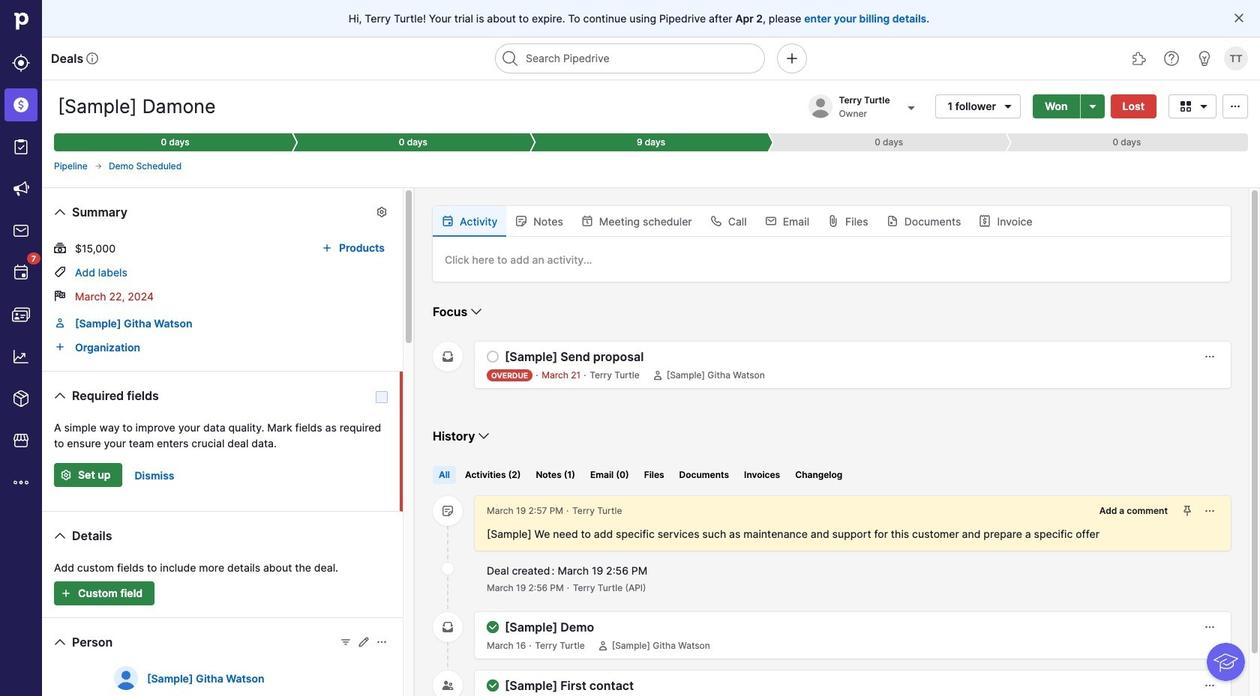 Task type: vqa. For each thing, say whether or not it's contained in the screenshot.
fifth color secondary image from the top of the page
yes



Task type: describe. For each thing, give the bounding box(es) containing it.
marketplace image
[[12, 432, 30, 450]]

more actions image
[[1204, 622, 1216, 634]]

1 color secondary image from the top
[[442, 351, 454, 363]]

more image
[[12, 474, 30, 492]]

2 color link image from the top
[[54, 341, 66, 353]]

home image
[[10, 10, 32, 32]]

insights image
[[12, 348, 30, 366]]

sales assistant image
[[1196, 50, 1214, 68]]

contacts image
[[12, 306, 30, 324]]

campaigns image
[[12, 180, 30, 198]]

projects image
[[12, 138, 30, 156]]

quick help image
[[1163, 50, 1181, 68]]

3 more actions image from the top
[[1204, 680, 1216, 692]]



Task type: locate. For each thing, give the bounding box(es) containing it.
deals image
[[12, 96, 30, 114]]

color link image right insights icon
[[54, 341, 66, 353]]

2 color secondary image from the top
[[442, 680, 454, 692]]

0 vertical spatial color link image
[[54, 317, 66, 329]]

0 vertical spatial color secondary image
[[442, 622, 454, 634]]

1 vertical spatial color secondary image
[[442, 506, 454, 518]]

color link image
[[54, 317, 66, 329], [54, 341, 66, 353]]

options image
[[1084, 100, 1102, 112]]

1 vertical spatial color link image
[[54, 341, 66, 353]]

color primary image
[[1195, 100, 1213, 112], [94, 162, 103, 171], [51, 203, 69, 221], [376, 206, 388, 218], [516, 215, 528, 227], [765, 215, 777, 227], [979, 215, 991, 227], [54, 242, 66, 254], [467, 303, 485, 321], [475, 428, 493, 446], [51, 527, 69, 545], [487, 622, 499, 634], [51, 634, 69, 652], [358, 637, 370, 649], [597, 641, 609, 653]]

1 color secondary image from the top
[[442, 622, 454, 634]]

2 vertical spatial color secondary image
[[442, 563, 454, 575]]

color link image right contacts image
[[54, 317, 66, 329]]

pin this note image
[[1181, 506, 1193, 518]]

menu
[[0, 0, 42, 697]]

2 more actions image from the top
[[1204, 506, 1216, 518]]

[Sample] Damone text field
[[54, 92, 245, 122]]

1 color link image from the top
[[54, 317, 66, 329]]

2 vertical spatial more actions image
[[1204, 680, 1216, 692]]

color primary inverted image
[[57, 588, 75, 600]]

2 color secondary image from the top
[[442, 506, 454, 518]]

knowledge center bot, also known as kc bot is an onboarding assistant that allows you to see the list of onboarding items in one place for quick and easy reference. this improves your in-app experience. image
[[1207, 644, 1245, 682]]

0 vertical spatial more actions image
[[1204, 351, 1216, 363]]

products image
[[12, 390, 30, 408]]

color secondary image
[[442, 351, 454, 363], [442, 506, 454, 518], [442, 563, 454, 575]]

3 color secondary image from the top
[[442, 563, 454, 575]]

color primary inverted image
[[57, 470, 75, 482]]

transfer ownership image
[[902, 99, 920, 117]]

menu item
[[0, 84, 42, 126]]

color secondary image
[[442, 622, 454, 634], [442, 680, 454, 692]]

0 vertical spatial color secondary image
[[442, 351, 454, 363]]

color primary image
[[1233, 12, 1245, 24], [999, 100, 1017, 112], [1177, 100, 1195, 112], [1226, 100, 1244, 112], [442, 215, 454, 227], [581, 215, 593, 227], [710, 215, 722, 227], [827, 215, 839, 227], [886, 215, 898, 227], [318, 242, 336, 254], [54, 266, 66, 278], [54, 290, 66, 302], [487, 351, 499, 363], [652, 370, 664, 382], [51, 387, 69, 405], [340, 637, 352, 649], [376, 637, 388, 649], [487, 680, 499, 692]]

sales inbox image
[[12, 222, 30, 240]]

Search Pipedrive field
[[495, 44, 765, 74]]

1 vertical spatial color secondary image
[[442, 680, 454, 692]]

quick add image
[[783, 50, 801, 68]]

1 more actions image from the top
[[1204, 351, 1216, 363]]

color undefined image
[[12, 264, 30, 282]]

info image
[[86, 53, 98, 65]]

more actions image
[[1204, 351, 1216, 363], [1204, 506, 1216, 518], [1204, 680, 1216, 692]]

1 vertical spatial more actions image
[[1204, 506, 1216, 518]]

leads image
[[12, 54, 30, 72]]



